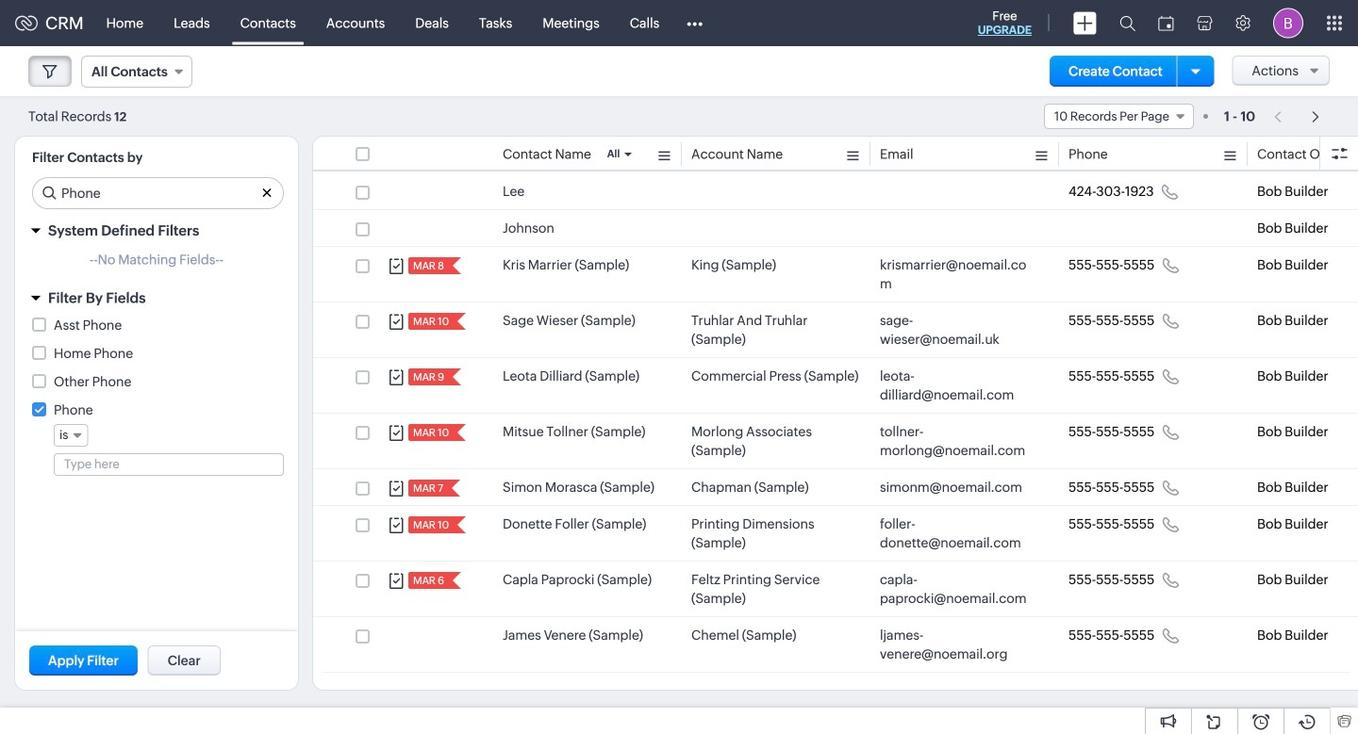 Task type: describe. For each thing, give the bounding box(es) containing it.
Search text field
[[33, 178, 283, 208]]

create menu image
[[1073, 12, 1097, 34]]

create menu element
[[1062, 0, 1108, 46]]

search image
[[1120, 15, 1136, 31]]

Type here text field
[[55, 455, 283, 475]]

profile element
[[1262, 0, 1315, 46]]



Task type: vqa. For each thing, say whether or not it's contained in the screenshot.
logo
yes



Task type: locate. For each thing, give the bounding box(es) containing it.
region
[[15, 248, 298, 282]]

calendar image
[[1158, 16, 1174, 31]]

logo image
[[15, 16, 38, 31]]

None field
[[81, 56, 192, 88], [1044, 104, 1194, 129], [54, 424, 88, 447], [81, 56, 192, 88], [1044, 104, 1194, 129], [54, 424, 88, 447]]

row group
[[313, 174, 1358, 673]]

search element
[[1108, 0, 1147, 46]]

profile image
[[1273, 8, 1303, 38]]

Other Modules field
[[675, 8, 715, 38]]



